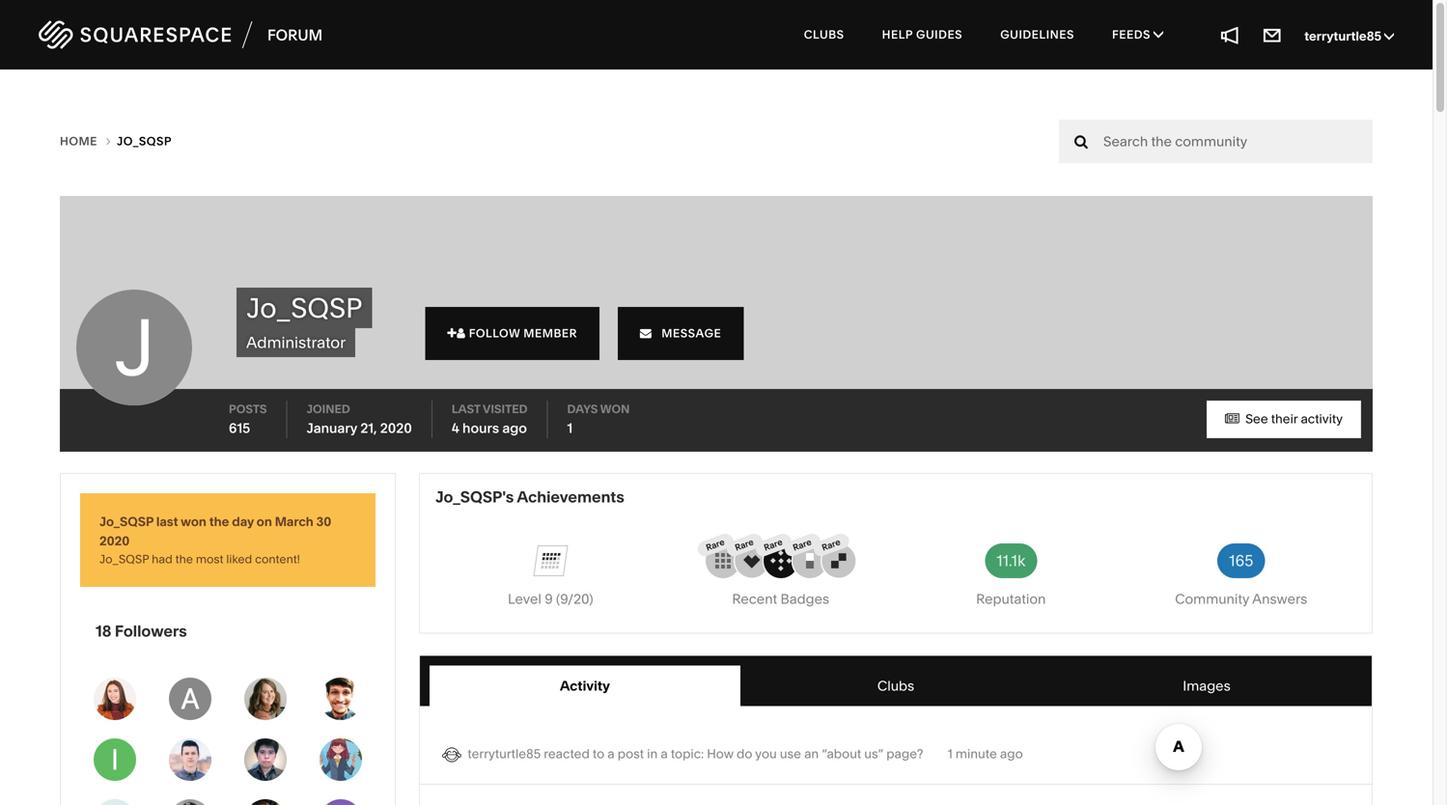 Task type: vqa. For each thing, say whether or not it's contained in the screenshot.
ago to the top
yes



Task type: describe. For each thing, give the bounding box(es) containing it.
followers
[[115, 622, 187, 641]]

jo_sqsp for jo_sqsp last won the day on march 30 2020 jo_sqsp had the most liked content!
[[99, 514, 154, 530]]

2 a from the left
[[661, 746, 668, 762]]

activity
[[1301, 411, 1343, 427]]

minute
[[956, 746, 997, 762]]

angle right image
[[106, 135, 111, 147]]

(9/20)
[[556, 591, 594, 608]]

their
[[1272, 411, 1298, 427]]

joined january 21, 2020
[[307, 402, 412, 437]]

squarespace forum image
[[39, 18, 323, 52]]

0 vertical spatial clubs
[[804, 28, 845, 42]]

user image
[[457, 327, 466, 339]]

1 minute ago
[[948, 746, 1023, 762]]

jo_sqsp for jo_sqsp administrator
[[246, 292, 363, 325]]

rare for daily visitor image
[[704, 537, 726, 553]]

tab list containing activity
[[430, 666, 1363, 706]]

in
[[647, 746, 658, 762]]

home link
[[60, 131, 117, 152]]

terryturtle85 for terryturtle85 reacted to a post in a topic: how do you use an "about us" page?
[[468, 746, 541, 762]]

activity
[[560, 678, 610, 694]]

search image
[[1075, 134, 1088, 149]]

on
[[257, 514, 272, 530]]

guidelines
[[1001, 28, 1075, 42]]

jo_sqsp's
[[436, 488, 514, 507]]

rare for conversation starter image
[[820, 537, 842, 553]]

1 vertical spatial clubs
[[878, 678, 915, 694]]

4
[[452, 420, 459, 437]]

had
[[152, 552, 173, 566]]

21,
[[361, 420, 377, 437]]

answers
[[1253, 591, 1308, 608]]

follow member link
[[425, 307, 600, 360]]

caret down image for terryturtle85
[[1385, 29, 1395, 43]]

2020 inside the jo_sqsp last won the day on march 30 2020 jo_sqsp had the most liked content!
[[99, 534, 130, 549]]

christyprice image
[[244, 678, 287, 721]]

jo_sqsp link
[[117, 134, 172, 148]]

march
[[275, 514, 314, 530]]

administrator
[[246, 333, 346, 352]]

30
[[316, 514, 331, 530]]

1 vertical spatial clubs link
[[741, 666, 1052, 706]]

haha image
[[442, 746, 462, 765]]

days
[[567, 402, 598, 416]]

hours
[[463, 420, 499, 437]]

how do you use an "about us" page? link
[[707, 746, 927, 762]]

community answers
[[1176, 591, 1308, 608]]

ani.agency image
[[169, 739, 211, 782]]

jo_sqsp last won the day on march 30 2020 jo_sqsp had the most liked content!
[[99, 514, 331, 566]]

envelope image
[[640, 327, 652, 339]]

guides
[[917, 28, 963, 42]]

do
[[737, 746, 753, 762]]

post
[[618, 746, 644, 762]]

jo_sqsp's achievements
[[436, 488, 625, 507]]

615
[[229, 420, 250, 437]]

level
[[508, 591, 542, 608]]

level 9 (9/20)
[[508, 591, 594, 608]]

posts 615
[[229, 402, 267, 437]]

topic:
[[671, 746, 704, 762]]

0 vertical spatial clubs link
[[787, 10, 862, 60]]

conversation starter image
[[822, 544, 856, 579]]

us"
[[865, 746, 884, 762]]

ibrahimozturk image
[[93, 739, 136, 782]]

sarah_sqsp image
[[93, 678, 136, 721]]

see their activity link
[[1207, 401, 1362, 438]]

jo_sqsp last won the day on march 30 2020 link
[[99, 514, 331, 549]]

how
[[707, 746, 734, 762]]

last
[[156, 514, 178, 530]]

guidelines link
[[983, 10, 1092, 60]]

you
[[755, 746, 777, 762]]

home
[[60, 134, 101, 148]]

level 9 image
[[533, 544, 568, 579]]

notifications image
[[1220, 24, 1241, 45]]

2020 inside joined january 21, 2020
[[380, 420, 412, 437]]



Task type: locate. For each thing, give the bounding box(es) containing it.
4 rare from the left
[[791, 537, 813, 553]]

rare left circle community advocate icon at the right of page
[[733, 537, 755, 553]]

1 inside days won 1
[[567, 420, 573, 437]]

reacted
[[544, 746, 590, 762]]

rare
[[704, 537, 726, 553], [733, 537, 755, 553], [762, 537, 784, 553], [791, 537, 813, 553], [820, 537, 842, 553]]

1 horizontal spatial caret down image
[[1385, 29, 1395, 43]]

Search search field
[[1104, 120, 1252, 163]]

days won 1
[[567, 402, 630, 437]]

help
[[882, 28, 913, 42]]

won
[[601, 402, 630, 416]]

1 vertical spatial 1
[[948, 746, 953, 762]]

11.1k
[[997, 551, 1026, 570]]

1 a from the left
[[608, 746, 615, 762]]

0 vertical spatial ago
[[503, 420, 527, 437]]

moebot image
[[320, 739, 362, 782]]

1 rare from the left
[[704, 537, 726, 553]]

community
[[1176, 591, 1250, 608]]

terryturtle85 right messages image
[[1305, 29, 1385, 44]]

ago right "minute" at the bottom of page
[[1000, 746, 1023, 762]]

posts
[[229, 402, 267, 416]]

clubs up page?
[[878, 678, 915, 694]]

2 rare from the left
[[733, 537, 755, 553]]

day
[[232, 514, 254, 530]]

badges
[[781, 591, 830, 608]]

1 vertical spatial terryturtle85 link
[[468, 746, 541, 762]]

"about
[[822, 746, 862, 762]]

jo_sqsp administrator
[[246, 292, 363, 352]]

jo_sqsp for jo_sqsp
[[117, 134, 172, 148]]

0 vertical spatial terryturtle85
[[1305, 29, 1385, 44]]

circle community advocate image
[[764, 544, 798, 579]]

2020 up 18
[[99, 534, 130, 549]]

rare left the spreads the love icon at the right bottom of page
[[704, 537, 726, 553]]

1 horizontal spatial terryturtle85
[[1305, 29, 1385, 44]]

ashiru image
[[169, 678, 211, 721]]

terryturtle85 link
[[1305, 29, 1395, 44], [468, 746, 541, 762]]

daily visitor image
[[706, 544, 741, 579]]

9
[[545, 591, 553, 608]]

liked
[[226, 552, 252, 566]]

activity link
[[430, 666, 741, 706]]

recent
[[732, 591, 778, 608]]

0 horizontal spatial 2020
[[99, 534, 130, 549]]

1 horizontal spatial a
[[661, 746, 668, 762]]

tab list
[[430, 666, 1363, 706]]

see their activity
[[1243, 411, 1343, 427]]

clubs link left "help"
[[787, 10, 862, 60]]

jo_sqsp left had
[[99, 552, 149, 566]]

0 horizontal spatial the
[[175, 552, 193, 566]]

1 horizontal spatial clubs
[[878, 678, 915, 694]]

ago down the visited
[[503, 420, 527, 437]]

won
[[181, 514, 207, 530]]

earvinchong image
[[244, 739, 287, 782]]

0 vertical spatial the
[[209, 514, 229, 530]]

0 horizontal spatial a
[[608, 746, 615, 762]]

1 vertical spatial ago
[[1000, 746, 1023, 762]]

rare for the spreads the love icon at the right bottom of page
[[733, 537, 755, 553]]

plus image
[[448, 327, 457, 339]]

january
[[307, 420, 357, 437]]

the left day
[[209, 514, 229, 530]]

newspaper o image
[[1226, 413, 1240, 425]]

terryturtle85 right haha icon
[[468, 746, 541, 762]]

0 horizontal spatial caret down image
[[1154, 28, 1164, 40]]

content!
[[255, 552, 300, 566]]

terryturtle85 reacted to a post in a topic: how do you use an "about us" page?
[[468, 746, 927, 762]]

images
[[1183, 678, 1231, 694]]

1 horizontal spatial terryturtle85 link
[[1305, 29, 1395, 44]]

achievements
[[517, 488, 625, 507]]

0 horizontal spatial 1
[[567, 420, 573, 437]]

clubs link up page?
[[741, 666, 1052, 706]]

rare left conversation starter image
[[791, 537, 813, 553]]

terryturtle85 link right messages image
[[1305, 29, 1395, 44]]

1 horizontal spatial 1
[[948, 746, 953, 762]]

bhavik image
[[320, 678, 362, 721]]

0 vertical spatial terryturtle85 link
[[1305, 29, 1395, 44]]

1 horizontal spatial ago
[[1000, 746, 1023, 762]]

page?
[[887, 746, 924, 762]]

1 down days
[[567, 420, 573, 437]]

most
[[196, 552, 224, 566]]

rare for dedicated contributor icon at the bottom of page
[[791, 537, 813, 553]]

0 horizontal spatial terryturtle85 link
[[468, 746, 541, 762]]

to
[[593, 746, 605, 762]]

use
[[780, 746, 802, 762]]

caret down image inside feeds link
[[1154, 28, 1164, 40]]

recent badges
[[732, 591, 830, 608]]

help guides link
[[865, 10, 980, 60]]

0 horizontal spatial clubs
[[804, 28, 845, 42]]

the
[[209, 514, 229, 530], [175, 552, 193, 566]]

ago inside last visited 4 hours ago
[[503, 420, 527, 437]]

a
[[608, 746, 615, 762], [661, 746, 668, 762]]

clubs left "help"
[[804, 28, 845, 42]]

jo_sqsp right angle right image
[[117, 134, 172, 148]]

see
[[1246, 411, 1269, 427]]

visited
[[483, 402, 528, 416]]

jo_sqsp left "last"
[[99, 514, 154, 530]]

1 left "minute" at the bottom of page
[[948, 746, 953, 762]]

follow
[[469, 326, 521, 340]]

feeds link
[[1095, 10, 1181, 60]]

the right had
[[175, 552, 193, 566]]

an
[[805, 746, 819, 762]]

message link
[[618, 307, 744, 360]]

1 vertical spatial 2020
[[99, 534, 130, 549]]

spreads the love image
[[735, 544, 769, 579]]

0 horizontal spatial terryturtle85
[[468, 746, 541, 762]]

rare for circle community advocate icon at the right of page
[[762, 537, 784, 553]]

18
[[96, 622, 111, 641]]

3 rare from the left
[[762, 537, 784, 553]]

rare left dedicated contributor icon at the bottom of page
[[762, 537, 784, 553]]

last
[[452, 402, 481, 416]]

reputation
[[977, 591, 1046, 608]]

message
[[655, 326, 722, 340]]

caret down image for feeds
[[1154, 28, 1164, 40]]

terryturtle85 for terryturtle85
[[1305, 29, 1385, 44]]

165
[[1230, 551, 1254, 570]]

a right the in
[[661, 746, 668, 762]]

a right to
[[608, 746, 615, 762]]

jo_sqsp
[[117, 134, 172, 148], [246, 292, 363, 325], [99, 514, 154, 530], [99, 552, 149, 566]]

member
[[524, 326, 578, 340]]

1 vertical spatial terryturtle85
[[468, 746, 541, 762]]

images link
[[1052, 666, 1363, 706]]

follow member
[[469, 326, 578, 340]]

terryturtle85
[[1305, 29, 1385, 44], [468, 746, 541, 762]]

2020
[[380, 420, 412, 437], [99, 534, 130, 549]]

0 vertical spatial 2020
[[380, 420, 412, 437]]

caret down image
[[1154, 28, 1164, 40], [1385, 29, 1395, 43]]

jo_sqsp up "administrator"
[[246, 292, 363, 325]]

2020 right 21, at bottom
[[380, 420, 412, 437]]

terryturtle85 link right haha icon
[[468, 746, 541, 762]]

18 followers
[[96, 622, 187, 641]]

help guides
[[882, 28, 963, 42]]

ago
[[503, 420, 527, 437], [1000, 746, 1023, 762]]

joined
[[307, 402, 350, 416]]

feeds
[[1113, 28, 1154, 42]]

messages image
[[1262, 24, 1284, 45]]

dedicated contributor image
[[793, 544, 827, 579]]

5 rare from the left
[[820, 537, 842, 553]]

last visited 4 hours ago
[[452, 402, 528, 437]]

clubs link
[[787, 10, 862, 60], [741, 666, 1052, 706]]

0 horizontal spatial ago
[[503, 420, 527, 437]]

1 horizontal spatial the
[[209, 514, 229, 530]]

1 horizontal spatial 2020
[[380, 420, 412, 437]]

clubs
[[804, 28, 845, 42], [878, 678, 915, 694]]

rare right circle community advocate icon at the right of page
[[820, 537, 842, 553]]

1 vertical spatial the
[[175, 552, 193, 566]]

0 vertical spatial 1
[[567, 420, 573, 437]]



